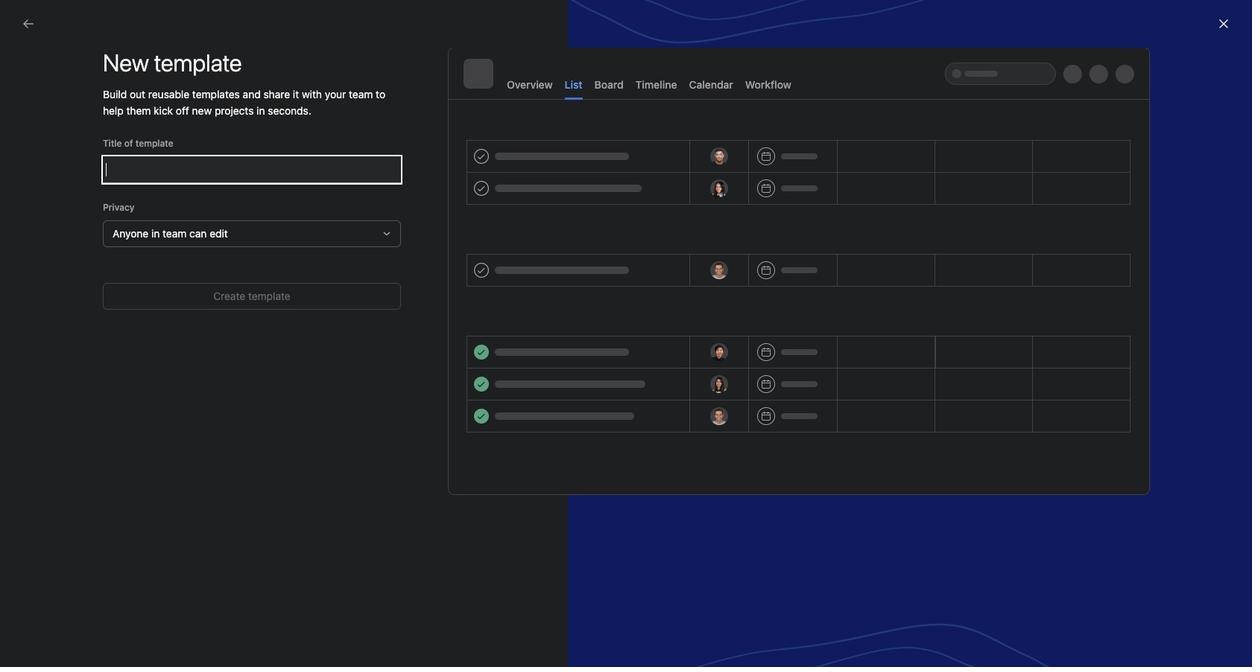 Task type: vqa. For each thing, say whether or not it's contained in the screenshot.
Eat Snacks cell Mark complete checkbox
no



Task type: locate. For each thing, give the bounding box(es) containing it.
projects element
[[0, 237, 179, 458]]

global element
[[0, 37, 179, 126]]

1 list item from the top
[[368, 61, 814, 107]]

list box
[[450, 6, 808, 30]]

list image
[[395, 166, 413, 184]]

list image
[[395, 211, 413, 229]]

list item
[[368, 61, 814, 107], [368, 107, 814, 152], [368, 152, 814, 198], [368, 198, 814, 243], [368, 410, 814, 455], [368, 455, 814, 501]]

None text field
[[103, 157, 401, 183]]

close image
[[1218, 18, 1230, 30]]

2 list item from the top
[[368, 107, 814, 152]]



Task type: describe. For each thing, give the bounding box(es) containing it.
hide sidebar image
[[19, 12, 31, 24]]

3 list item from the top
[[368, 152, 814, 198]]

4 list item from the top
[[368, 198, 814, 243]]

5 list item from the top
[[368, 410, 814, 455]]

go back image
[[22, 18, 34, 30]]

6 list item from the top
[[368, 455, 814, 501]]

this is a preview of your project template image
[[449, 48, 1149, 495]]



